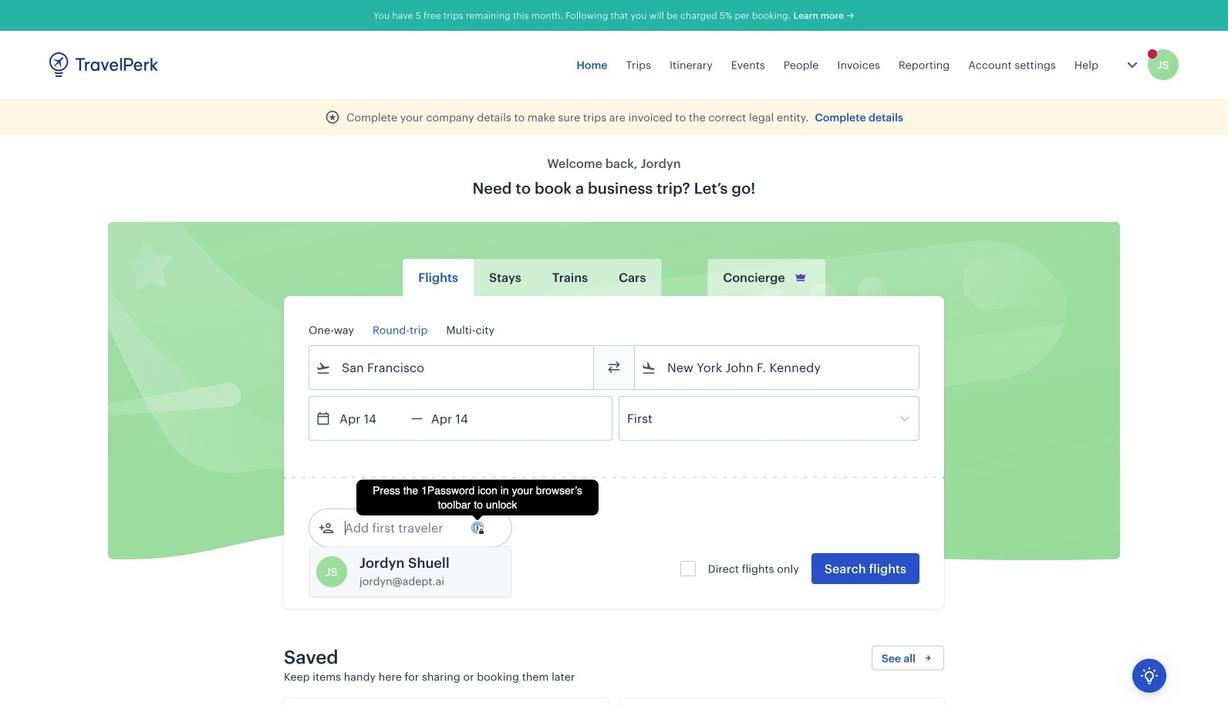 Task type: locate. For each thing, give the bounding box(es) containing it.
Depart text field
[[331, 397, 411, 440]]

Add first traveler search field
[[334, 516, 494, 541]]

Return text field
[[423, 397, 503, 440]]



Task type: describe. For each thing, give the bounding box(es) containing it.
From search field
[[331, 356, 573, 380]]

To search field
[[656, 356, 899, 380]]



